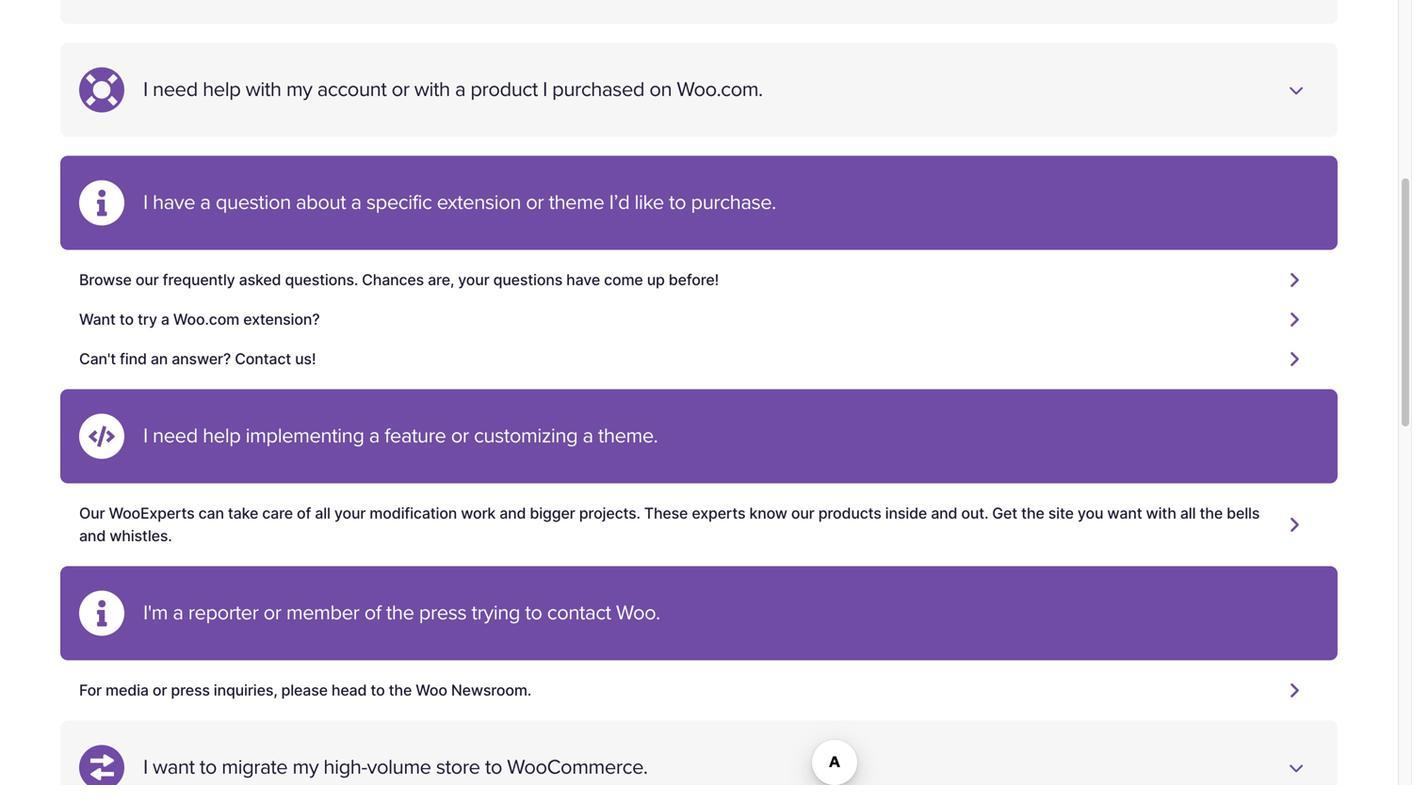 Task type: locate. For each thing, give the bounding box(es) containing it.
1 vertical spatial angle right image
[[1289, 516, 1301, 535]]

your inside our wooexperts can take care of all your modification work and bigger projects. these experts know our products inside and out. get the site you want with all the bells and whistles.
[[334, 505, 366, 523]]

woo
[[416, 682, 447, 700]]

to right head
[[371, 682, 385, 700]]

your
[[458, 271, 490, 290], [334, 505, 366, 523]]

info icon image
[[79, 181, 124, 226]]

angle right image for i'm a reporter or member of the press trying to contact woo.
[[1289, 682, 1301, 701]]

1 vertical spatial angle right image
[[1289, 311, 1301, 330]]

the left woo
[[389, 682, 412, 700]]

and left out.
[[931, 505, 958, 523]]

to
[[669, 191, 686, 216], [119, 311, 134, 329], [525, 601, 542, 626], [371, 682, 385, 700], [200, 756, 217, 781], [485, 756, 502, 781]]

of for the
[[364, 601, 381, 626]]

an
[[151, 350, 168, 369]]

want inside our wooexperts can take care of all your modification work and bigger projects. these experts know our products inside and out. get the site you want with all the bells and whistles.
[[1108, 505, 1143, 523]]

purchase.
[[691, 191, 776, 216]]

of right the member
[[364, 601, 381, 626]]

angle right image for browse our frequently asked questions. chances are, your questions have come up before!
[[1289, 271, 1301, 290]]

member
[[286, 601, 360, 626]]

1 horizontal spatial want
[[1108, 505, 1143, 523]]

and right work
[[500, 505, 526, 523]]

find
[[120, 350, 147, 369]]

my
[[286, 77, 312, 102], [293, 756, 319, 781]]

0 vertical spatial need
[[153, 77, 198, 102]]

of
[[297, 505, 311, 523], [364, 601, 381, 626]]

i down media
[[143, 756, 148, 781]]

or right media
[[153, 682, 167, 700]]

inquiries,
[[214, 682, 278, 700]]

1 horizontal spatial and
[[500, 505, 526, 523]]

with right you
[[1147, 505, 1177, 523]]

need
[[153, 77, 198, 102], [153, 424, 198, 449]]

1 horizontal spatial all
[[1181, 505, 1196, 523]]

2 need from the top
[[153, 424, 198, 449]]

a right i'm
[[173, 601, 183, 626]]

or left theme
[[526, 191, 544, 216]]

i up wooexperts
[[143, 424, 148, 449]]

our up try
[[136, 271, 159, 290]]

work
[[461, 505, 496, 523]]

1 need from the top
[[153, 77, 198, 102]]

my left account
[[286, 77, 312, 102]]

help for with
[[203, 77, 241, 102]]

your right are, at the top
[[458, 271, 490, 290]]

your for modification
[[334, 505, 366, 523]]

0 vertical spatial of
[[297, 505, 311, 523]]

1 horizontal spatial with
[[414, 77, 450, 102]]

to right "trying"
[[525, 601, 542, 626]]

1 angle right image from the top
[[1289, 271, 1301, 290]]

0 horizontal spatial want
[[153, 756, 195, 781]]

i for i want to migrate my high-volume store to woocommerce.
[[143, 756, 148, 781]]

our
[[136, 271, 159, 290], [792, 505, 815, 523]]

with left account
[[246, 77, 281, 102]]

i right help icon
[[143, 77, 148, 102]]

try
[[138, 311, 157, 329]]

whistles.
[[110, 528, 172, 546]]

i want to migrate my high-volume store to woocommerce.
[[143, 756, 648, 781]]

0 vertical spatial your
[[458, 271, 490, 290]]

angle right image
[[1289, 271, 1301, 290], [1289, 311, 1301, 330]]

wooexperts
[[109, 505, 195, 523]]

or
[[392, 77, 410, 102], [526, 191, 544, 216], [451, 424, 469, 449], [264, 601, 281, 626], [153, 682, 167, 700]]

0 horizontal spatial all
[[315, 505, 331, 523]]

0 vertical spatial angle right image
[[1289, 271, 1301, 290]]

1 vertical spatial your
[[334, 505, 366, 523]]

trying
[[472, 601, 520, 626]]

0 vertical spatial angle right image
[[1289, 350, 1301, 369]]

of for all
[[297, 505, 311, 523]]

2 angle right image from the top
[[1289, 516, 1301, 535]]

2 horizontal spatial with
[[1147, 505, 1177, 523]]

2 horizontal spatial and
[[931, 505, 958, 523]]

bigger
[[530, 505, 576, 523]]

the right the member
[[386, 601, 414, 626]]

extension?
[[243, 311, 320, 329]]

need right help icon
[[153, 77, 198, 102]]

for media or press inquiries, please head to the woo newsroom.
[[79, 682, 532, 700]]

your left modification
[[334, 505, 366, 523]]

1 vertical spatial help
[[203, 424, 241, 449]]

want right you
[[1108, 505, 1143, 523]]

us!
[[295, 350, 316, 369]]

all
[[315, 505, 331, 523], [1181, 505, 1196, 523]]

0 horizontal spatial your
[[334, 505, 366, 523]]

1 vertical spatial my
[[293, 756, 319, 781]]

with left 'product'
[[414, 77, 450, 102]]

can't find an answer? contact us! link
[[79, 348, 1289, 371]]

like
[[635, 191, 664, 216]]

i
[[143, 77, 148, 102], [543, 77, 547, 102], [143, 191, 148, 216], [143, 424, 148, 449], [143, 756, 148, 781]]

contact
[[547, 601, 611, 626]]

inside
[[886, 505, 927, 523]]

0 horizontal spatial of
[[297, 505, 311, 523]]

0 vertical spatial my
[[286, 77, 312, 102]]

are,
[[428, 271, 454, 290]]

1 horizontal spatial our
[[792, 505, 815, 523]]

2 angle right image from the top
[[1289, 311, 1301, 330]]

or inside for media or press inquiries, please head to the woo newsroom. link
[[153, 682, 167, 700]]

i right info icon
[[143, 191, 148, 216]]

0 vertical spatial press
[[419, 601, 467, 626]]

0 vertical spatial have
[[153, 191, 195, 216]]

1 horizontal spatial your
[[458, 271, 490, 290]]

want to try a woo.com extension?
[[79, 311, 320, 329]]

0 horizontal spatial press
[[171, 682, 210, 700]]

up
[[647, 271, 665, 290]]

get
[[993, 505, 1018, 523]]

and
[[500, 505, 526, 523], [931, 505, 958, 523], [79, 528, 106, 546]]

about
[[296, 191, 346, 216]]

my left high-
[[293, 756, 319, 781]]

implementing
[[246, 424, 364, 449]]

all right care
[[315, 505, 331, 523]]

angle right image
[[1289, 350, 1301, 369], [1289, 516, 1301, 535], [1289, 682, 1301, 701]]

a left question
[[200, 191, 211, 216]]

1 vertical spatial want
[[153, 756, 195, 781]]

0 vertical spatial help
[[203, 77, 241, 102]]

2 vertical spatial angle right image
[[1289, 682, 1301, 701]]

can't find an answer? contact us!
[[79, 350, 316, 369]]

our right know
[[792, 505, 815, 523]]

i'm
[[143, 601, 168, 626]]

or right account
[[392, 77, 410, 102]]

the
[[1022, 505, 1045, 523], [1200, 505, 1223, 523], [386, 601, 414, 626], [389, 682, 412, 700]]

press left inquiries,
[[171, 682, 210, 700]]

have
[[153, 191, 195, 216], [567, 271, 600, 290]]

account
[[317, 77, 387, 102]]

have right info icon
[[153, 191, 195, 216]]

i have a question about a specific extension or theme i'd like to purchase.
[[143, 191, 776, 216]]

site
[[1049, 505, 1074, 523]]

my for migrate
[[293, 756, 319, 781]]

2 help from the top
[[203, 424, 241, 449]]

a left feature at the left bottom of page
[[369, 424, 380, 449]]

for media or press inquiries, please head to the woo newsroom. link
[[79, 680, 1289, 703]]

contact
[[235, 350, 291, 369]]

want
[[1108, 505, 1143, 523], [153, 756, 195, 781]]

1 vertical spatial of
[[364, 601, 381, 626]]

1 vertical spatial press
[[171, 682, 210, 700]]

3 angle right image from the top
[[1289, 682, 1301, 701]]

our wooexperts can take care of all your modification work and bigger projects. these experts know our products inside and out. get the site you want with all the bells and whistles. link
[[79, 503, 1289, 548]]

of inside our wooexperts can take care of all your modification work and bigger projects. these experts know our products inside and out. get the site you want with all the bells and whistles.
[[297, 505, 311, 523]]

media
[[106, 682, 149, 700]]

1 help from the top
[[203, 77, 241, 102]]

woo.com.
[[677, 77, 763, 102]]

the right get
[[1022, 505, 1045, 523]]

need down "an"
[[153, 424, 198, 449]]

help
[[203, 77, 241, 102], [203, 424, 241, 449]]

want left migrate
[[153, 756, 195, 781]]

1 vertical spatial our
[[792, 505, 815, 523]]

1 horizontal spatial of
[[364, 601, 381, 626]]

of right care
[[297, 505, 311, 523]]

with
[[246, 77, 281, 102], [414, 77, 450, 102], [1147, 505, 1177, 523]]

1 angle right image from the top
[[1289, 350, 1301, 369]]

0 vertical spatial want
[[1108, 505, 1143, 523]]

have left 'come'
[[567, 271, 600, 290]]

press left "trying"
[[419, 601, 467, 626]]

a left 'product'
[[455, 77, 466, 102]]

want to try a woo.com extension? link
[[79, 309, 1289, 331]]

the inside for media or press inquiries, please head to the woo newsroom. link
[[389, 682, 412, 700]]

i for i have a question about a specific extension or theme i'd like to purchase.
[[143, 191, 148, 216]]

all left the 'bells'
[[1181, 505, 1196, 523]]

products
[[819, 505, 882, 523]]

volume
[[367, 756, 431, 781]]

1 horizontal spatial have
[[567, 271, 600, 290]]

specific
[[366, 191, 432, 216]]

i for i need help implementing a feature or customizing a theme.
[[143, 424, 148, 449]]

0 horizontal spatial and
[[79, 528, 106, 546]]

1 vertical spatial have
[[567, 271, 600, 290]]

and down our
[[79, 528, 106, 546]]

1 vertical spatial need
[[153, 424, 198, 449]]

press
[[419, 601, 467, 626], [171, 682, 210, 700]]

please
[[281, 682, 328, 700]]

0 vertical spatial our
[[136, 271, 159, 290]]

with inside our wooexperts can take care of all your modification work and bigger projects. these experts know our products inside and out. get the site you want with all the bells and whistles.
[[1147, 505, 1177, 523]]

care
[[262, 505, 293, 523]]



Task type: describe. For each thing, give the bounding box(es) containing it.
reporter
[[188, 601, 259, 626]]

help for implementing
[[203, 424, 241, 449]]

or right feature at the left bottom of page
[[451, 424, 469, 449]]

my for with
[[286, 77, 312, 102]]

browse our frequently asked questions. chances are, your questions have come up before! link
[[79, 269, 1289, 292]]

know
[[750, 505, 788, 523]]

woo.com
[[173, 311, 240, 329]]

can
[[198, 505, 224, 523]]

head
[[332, 682, 367, 700]]

to right store
[[485, 756, 502, 781]]

need for i need help with my account or with a product i purchased on woo.com.
[[153, 77, 198, 102]]

asked
[[239, 271, 281, 290]]

these
[[644, 505, 688, 523]]

i'd
[[609, 191, 630, 216]]

frequently
[[163, 271, 235, 290]]

customizing
[[474, 424, 578, 449]]

0 horizontal spatial have
[[153, 191, 195, 216]]

come
[[604, 271, 643, 290]]

or right reporter
[[264, 601, 281, 626]]

i for i need help with my account or with a product i purchased on woo.com.
[[143, 77, 148, 102]]

help icon image
[[79, 68, 124, 113]]

angle right image for i need help implementing a feature or customizing a theme.
[[1289, 516, 1301, 535]]

questions
[[493, 271, 563, 290]]

browse our frequently asked questions. chances are, your questions have come up before!
[[79, 271, 719, 290]]

1 horizontal spatial press
[[419, 601, 467, 626]]

0 horizontal spatial our
[[136, 271, 159, 290]]

to left migrate
[[200, 756, 217, 781]]

answer?
[[172, 350, 231, 369]]

angle right image for want to try a woo.com extension?
[[1289, 311, 1301, 330]]

i right 'product'
[[543, 77, 547, 102]]

on
[[650, 77, 672, 102]]

can't
[[79, 350, 116, 369]]

i'm a reporter or member of the press trying to contact woo.
[[143, 601, 660, 626]]

i need help with my account or with a product i purchased on woo.com.
[[143, 77, 763, 102]]

our inside our wooexperts can take care of all your modification work and bigger projects. these experts know our products inside and out. get the site you want with all the bells and whistles.
[[792, 505, 815, 523]]

modification
[[370, 505, 457, 523]]

need for i need help implementing a feature or customizing a theme.
[[153, 424, 198, 449]]

for
[[79, 682, 102, 700]]

before!
[[669, 271, 719, 290]]

purchased
[[552, 77, 645, 102]]

to right like
[[669, 191, 686, 216]]

a right try
[[161, 311, 170, 329]]

out.
[[962, 505, 989, 523]]

our wooexperts can take care of all your modification work and bigger projects. these experts know our products inside and out. get the site you want with all the bells and whistles.
[[79, 505, 1260, 546]]

chances
[[362, 271, 424, 290]]

experts
[[692, 505, 746, 523]]

theme
[[549, 191, 604, 216]]

your for questions
[[458, 271, 490, 290]]

to left try
[[119, 311, 134, 329]]

extension
[[437, 191, 521, 216]]

question
[[216, 191, 291, 216]]

migrate
[[222, 756, 288, 781]]

product
[[471, 77, 538, 102]]

the left the 'bells'
[[1200, 505, 1223, 523]]

theme.
[[598, 424, 658, 449]]

want
[[79, 311, 116, 329]]

high-
[[324, 756, 367, 781]]

projects.
[[579, 505, 641, 523]]

2 all from the left
[[1181, 505, 1196, 523]]

woocommerce.
[[507, 756, 648, 781]]

you
[[1078, 505, 1104, 523]]

i need help implementing a feature or customizing a theme.
[[143, 424, 658, 449]]

a left theme.
[[583, 424, 593, 449]]

a right about
[[351, 191, 362, 216]]

woo.
[[616, 601, 660, 626]]

store
[[436, 756, 480, 781]]

take
[[228, 505, 258, 523]]

0 horizontal spatial with
[[246, 77, 281, 102]]

questions.
[[285, 271, 358, 290]]

bells
[[1227, 505, 1260, 523]]

1 all from the left
[[315, 505, 331, 523]]

feature
[[385, 424, 446, 449]]

our
[[79, 505, 105, 523]]

browse
[[79, 271, 132, 290]]

newsroom.
[[451, 682, 532, 700]]



Task type: vqa. For each thing, say whether or not it's contained in the screenshot.
Service navigation menu element
no



